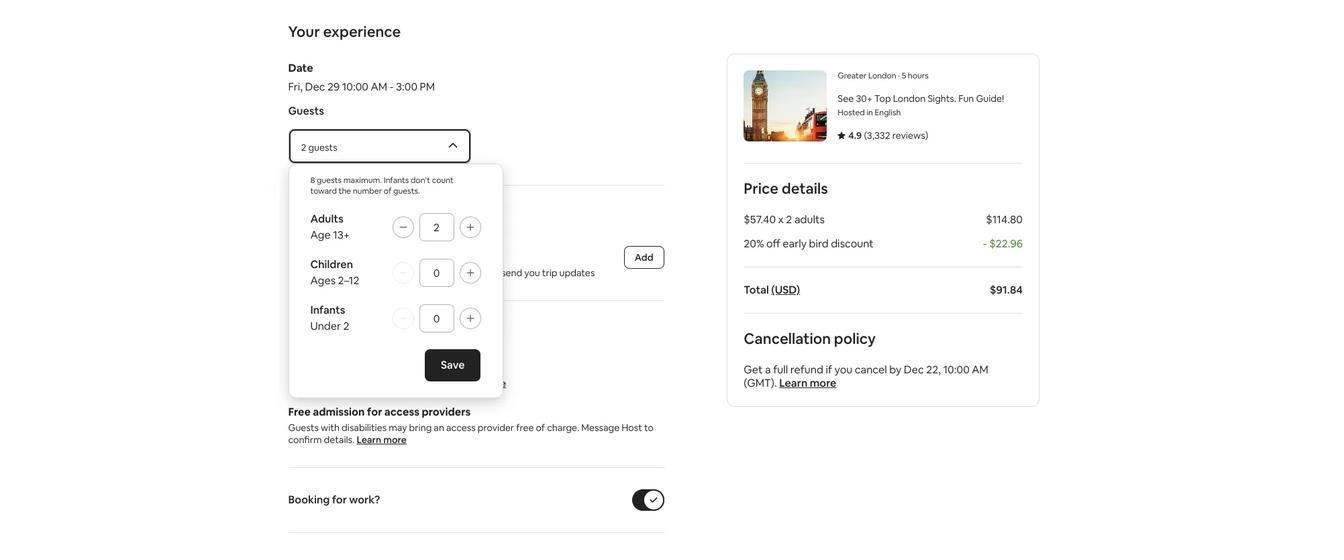 Task type: vqa. For each thing, say whether or not it's contained in the screenshot.
Hosted on the right
yes



Task type: describe. For each thing, give the bounding box(es) containing it.
4.9
[[848, 130, 862, 142]]

ages
[[379, 378, 400, 390]]

access inside the guests with disabilities may bring an access provider free of charge. message host to confirm details.
[[446, 422, 476, 434]]

your inside phone number add and verify your phone number so airbnb can send you trip updates
[[353, 267, 373, 279]]

pm
[[420, 80, 435, 94]]

experience
[[323, 22, 401, 41]]

children
[[310, 258, 353, 272]]

things
[[288, 322, 335, 341]]

up
[[288, 378, 301, 390]]

10:00 inside get a full refund if you cancel by dec 22, 10:00 am (gmt).
[[943, 363, 969, 377]]

- inside the date fri, dec 29 10:00 am - 3:00 pm
[[390, 80, 394, 94]]

booking for work?
[[288, 493, 380, 507]]

booking
[[288, 493, 330, 507]]

0 horizontal spatial more
[[383, 434, 407, 446]]

with
[[321, 422, 340, 434]]

am inside the date fri, dec 29 10:00 am - 3:00 pm
[[371, 80, 387, 94]]

group containing adults
[[310, 212, 481, 242]]

infants inside infants under 2
[[310, 303, 345, 317]]

refund
[[790, 363, 823, 377]]

charge.
[[547, 422, 579, 434]]

fun
[[958, 93, 974, 105]]

for for your
[[354, 207, 374, 226]]

2 inside 2 guests dropdown button
[[301, 142, 306, 154]]

cancellation policy
[[744, 330, 876, 348]]

guests with disabilities may bring an access provider free of charge. message host to confirm details.
[[288, 422, 656, 446]]

admission
[[313, 405, 365, 420]]

to inside guest requirements up to 10 guests of all ages can attend. learn more
[[303, 378, 312, 390]]

top
[[874, 93, 891, 105]]

for for work?
[[332, 493, 347, 507]]

free
[[288, 405, 311, 420]]

to inside the guests with disabilities may bring an access provider free of charge. message host to confirm details.
[[644, 422, 654, 434]]

in
[[867, 107, 873, 118]]

hosted
[[838, 107, 865, 118]]

1 horizontal spatial your
[[378, 207, 409, 226]]

x
[[778, 213, 784, 227]]

group containing children
[[310, 258, 481, 288]]

0 horizontal spatial learn more
[[357, 434, 407, 446]]

1 horizontal spatial to
[[338, 322, 353, 341]]

count
[[432, 175, 454, 186]]

number inside phone number add and verify your phone number so airbnb can send you trip updates
[[404, 267, 438, 279]]

may
[[389, 422, 407, 434]]

of for maximum.
[[384, 186, 392, 197]]

so
[[440, 267, 450, 279]]

(gmt).
[[744, 377, 777, 391]]

group containing infants
[[310, 303, 481, 334]]

message
[[582, 422, 620, 434]]

maximum.
[[344, 175, 382, 186]]

number inside 8 guests maximum. infants don't count toward the number of guests.
[[353, 186, 382, 197]]

bird
[[809, 237, 828, 251]]

an
[[434, 422, 444, 434]]

add button
[[624, 246, 664, 269]]

save
[[441, 358, 465, 373]]

- $22.96
[[983, 237, 1023, 251]]

2 for $57.40 x 2 adults
[[786, 213, 792, 227]]

phone
[[375, 267, 402, 279]]

of for disabilities
[[536, 422, 545, 434]]

under
[[310, 320, 341, 334]]

total (usd)
[[744, 283, 800, 297]]

guide!
[[976, 93, 1004, 105]]

2 guests
[[301, 142, 337, 154]]

hours
[[908, 70, 928, 81]]

your
[[288, 22, 320, 41]]

infants under 2
[[310, 303, 349, 334]]

free
[[516, 422, 534, 434]]

provider
[[478, 422, 514, 434]]

30+
[[856, 93, 872, 105]]

2 horizontal spatial learn
[[779, 377, 807, 391]]

see 30+ top london sights. fun guide! hosted in english
[[838, 93, 1004, 118]]

20% off early bird discount
[[744, 237, 874, 251]]

full
[[773, 363, 788, 377]]

learn inside guest requirements up to 10 guests of all ages can attend. learn more
[[456, 378, 481, 390]]

am inside get a full refund if you cancel by dec 22, 10:00 am (gmt).
[[972, 363, 988, 377]]

price
[[744, 179, 778, 198]]

providers
[[422, 405, 471, 420]]

early
[[783, 237, 807, 251]]

of inside guest requirements up to 10 guests of all ages can attend. learn more
[[357, 378, 366, 390]]

send
[[501, 267, 522, 279]]

reviews
[[892, 130, 925, 142]]

adults
[[310, 212, 344, 226]]

guests for guests
[[288, 104, 324, 118]]

get a full refund if you cancel by dec 22, 10:00 am (gmt).
[[744, 363, 988, 391]]

guest requirements up to 10 guests of all ages can attend. learn more
[[288, 361, 506, 390]]

off
[[766, 237, 780, 251]]

requirements
[[322, 361, 391, 375]]

all
[[368, 378, 377, 390]]

know
[[356, 322, 394, 341]]

your experience
[[288, 22, 401, 41]]

get
[[744, 363, 763, 377]]

ages
[[310, 274, 336, 288]]

free admission for access providers
[[288, 405, 471, 420]]

guests for 8
[[317, 175, 342, 186]]

20%
[[744, 237, 764, 251]]

more inside guest requirements up to 10 guests of all ages can attend. learn more
[[483, 378, 506, 390]]

5
[[902, 70, 906, 81]]



Task type: locate. For each thing, give the bounding box(es) containing it.
2
[[301, 142, 306, 154], [786, 213, 792, 227], [343, 320, 349, 334]]

guests inside the guests with disabilities may bring an access provider free of charge. message host to confirm details.
[[288, 422, 319, 434]]

can inside guest requirements up to 10 guests of all ages can attend. learn more
[[402, 378, 418, 390]]

date fri, dec 29 10:00 am - 3:00 pm
[[288, 61, 435, 94]]

toward
[[310, 186, 337, 197]]

your down 'guests.'
[[378, 207, 409, 226]]

0 horizontal spatial am
[[371, 80, 387, 94]]

0 horizontal spatial your
[[353, 267, 373, 279]]

10:00 right the 29
[[342, 80, 369, 94]]

london left '·'
[[868, 70, 896, 81]]

for left work?
[[332, 493, 347, 507]]

$114.80
[[986, 213, 1023, 227]]

adults age 13+
[[310, 212, 350, 242]]

$57.40
[[744, 213, 776, 227]]

2 horizontal spatial 2
[[786, 213, 792, 227]]

guests.
[[393, 186, 420, 197]]

·
[[898, 70, 900, 81]]

verify
[[327, 267, 351, 279]]

guests inside dropdown button
[[308, 142, 337, 154]]

am right 22,
[[972, 363, 988, 377]]

learn right a
[[779, 377, 807, 391]]

1 vertical spatial guests
[[317, 175, 342, 186]]

- left 3:00 at left top
[[390, 80, 394, 94]]

0 vertical spatial of
[[384, 186, 392, 197]]

2 right x
[[786, 213, 792, 227]]

phone
[[288, 250, 320, 264]]

8
[[310, 175, 315, 186]]

2–12
[[338, 274, 359, 288]]

number right the
[[353, 186, 382, 197]]

can right ages
[[402, 378, 418, 390]]

$91.84
[[990, 283, 1023, 297]]

0 horizontal spatial you
[[524, 267, 540, 279]]

the
[[339, 186, 351, 197]]

dec right the by
[[904, 363, 924, 377]]

updates
[[560, 267, 595, 279]]

2 horizontal spatial of
[[536, 422, 545, 434]]

things to know
[[288, 322, 394, 341]]

0 vertical spatial am
[[371, 80, 387, 94]]

by
[[889, 363, 901, 377]]

2 guests button
[[289, 130, 470, 163]]

infants left don't
[[384, 175, 409, 186]]

0 horizontal spatial 10:00
[[342, 80, 369, 94]]

children ages 2–12
[[310, 258, 359, 288]]

guests
[[308, 142, 337, 154], [317, 175, 342, 186], [326, 378, 355, 390]]

1 vertical spatial to
[[303, 378, 312, 390]]

10:00 right 22,
[[943, 363, 969, 377]]

english
[[875, 107, 901, 118]]

your right verify
[[353, 267, 373, 279]]

dec inside get a full refund if you cancel by dec 22, 10:00 am (gmt).
[[904, 363, 924, 377]]

1 vertical spatial your
[[353, 267, 373, 279]]

1 vertical spatial infants
[[310, 303, 345, 317]]

1 vertical spatial -
[[983, 237, 987, 251]]

confirm
[[288, 434, 322, 446]]

you right if
[[834, 363, 852, 377]]

learn more
[[779, 377, 836, 391], [357, 434, 407, 446]]

2 vertical spatial guests
[[326, 378, 355, 390]]

2 vertical spatial for
[[332, 493, 347, 507]]

1 vertical spatial can
[[402, 378, 418, 390]]

sights.
[[928, 93, 956, 105]]

of left 'guests.'
[[384, 186, 392, 197]]

guests for guests with disabilities may bring an access provider free of charge. message host to confirm details.
[[288, 422, 319, 434]]

10:00
[[342, 80, 369, 94], [943, 363, 969, 377]]

0 vertical spatial for
[[354, 207, 374, 226]]

of
[[384, 186, 392, 197], [357, 378, 366, 390], [536, 422, 545, 434]]

29
[[327, 80, 340, 94]]

0 horizontal spatial learn
[[357, 434, 381, 446]]

1 horizontal spatial more
[[483, 378, 506, 390]]

None text field
[[427, 222, 446, 235], [427, 267, 446, 281], [427, 222, 446, 235], [427, 267, 446, 281]]

guest
[[288, 361, 319, 375]]

guests inside 8 guests maximum. infants don't count toward the number of guests.
[[317, 175, 342, 186]]

- left '$22.96'
[[983, 237, 987, 251]]

1 horizontal spatial am
[[972, 363, 988, 377]]

more right full
[[810, 377, 836, 391]]

0 vertical spatial group
[[310, 212, 481, 242]]

1 vertical spatial you
[[834, 363, 852, 377]]

am
[[371, 80, 387, 94], [972, 363, 988, 377]]

2 vertical spatial to
[[644, 422, 654, 434]]

if
[[826, 363, 832, 377]]

None text field
[[427, 313, 446, 326]]

infants
[[384, 175, 409, 186], [310, 303, 345, 317]]

0 vertical spatial london
[[868, 70, 896, 81]]

0 vertical spatial can
[[484, 267, 499, 279]]

3 group from the top
[[310, 303, 481, 334]]

dec left the 29
[[305, 80, 325, 94]]

for down 8 guests maximum. infants don't count toward the number of guests. at the top left of page
[[354, 207, 374, 226]]

can left send
[[484, 267, 499, 279]]

0 horizontal spatial dec
[[305, 80, 325, 94]]

0 horizontal spatial can
[[402, 378, 418, 390]]

price details
[[744, 179, 828, 198]]

1 horizontal spatial access
[[446, 422, 476, 434]]

1 vertical spatial group
[[310, 258, 481, 288]]

more left bring on the bottom of the page
[[383, 434, 407, 446]]

0 vertical spatial 10:00
[[342, 80, 369, 94]]

1 vertical spatial guests
[[288, 422, 319, 434]]

0 vertical spatial 2
[[301, 142, 306, 154]]

number
[[353, 186, 382, 197], [404, 267, 438, 279]]

2 vertical spatial 2
[[343, 320, 349, 334]]

host
[[622, 422, 642, 434]]

0 horizontal spatial access
[[385, 405, 420, 420]]

bring
[[409, 422, 432, 434]]

1 vertical spatial 2
[[786, 213, 792, 227]]

1 vertical spatial add
[[288, 267, 307, 279]]

learn more right a
[[779, 377, 836, 391]]

)
[[925, 130, 928, 142]]

$22.96
[[989, 237, 1023, 251]]

13+
[[333, 228, 350, 242]]

dec
[[305, 80, 325, 94], [904, 363, 924, 377]]

add inside phone number add and verify your phone number so airbnb can send you trip updates
[[288, 267, 307, 279]]

0 vertical spatial infants
[[384, 175, 409, 186]]

none text field inside group
[[427, 313, 446, 326]]

0 vertical spatial number
[[353, 186, 382, 197]]

1 horizontal spatial of
[[384, 186, 392, 197]]

1 vertical spatial of
[[357, 378, 366, 390]]

you inside phone number add and verify your phone number so airbnb can send you trip updates
[[524, 267, 540, 279]]

1 horizontal spatial you
[[834, 363, 852, 377]]

access
[[385, 405, 420, 420], [446, 422, 476, 434]]

guests up 8
[[308, 142, 337, 154]]

1 vertical spatial number
[[404, 267, 438, 279]]

access down providers
[[446, 422, 476, 434]]

learn more link for free admission for access providers
[[357, 434, 407, 446]]

1 group from the top
[[310, 212, 481, 242]]

to left 10
[[303, 378, 312, 390]]

work?
[[349, 493, 380, 507]]

1 horizontal spatial can
[[484, 267, 499, 279]]

greater london · 5 hours
[[838, 70, 928, 81]]

learn more down free admission for access providers
[[357, 434, 407, 446]]

0 vertical spatial guests
[[308, 142, 337, 154]]

2 vertical spatial group
[[310, 303, 481, 334]]

2 group from the top
[[310, 258, 481, 288]]

0 horizontal spatial infants
[[310, 303, 345, 317]]

0 horizontal spatial -
[[390, 80, 394, 94]]

1 horizontal spatial dec
[[904, 363, 924, 377]]

add inside button
[[635, 252, 653, 264]]

details
[[781, 179, 828, 198]]

to right host
[[644, 422, 654, 434]]

number left so
[[404, 267, 438, 279]]

guests right 10
[[326, 378, 355, 390]]

infants up under
[[310, 303, 345, 317]]

guests right 8
[[317, 175, 342, 186]]

0 vertical spatial -
[[390, 80, 394, 94]]

of inside 8 guests maximum. infants don't count toward the number of guests.
[[384, 186, 392, 197]]

0 horizontal spatial learn more link
[[357, 434, 407, 446]]

1 horizontal spatial learn more link
[[456, 378, 506, 390]]

of right free on the bottom of the page
[[536, 422, 545, 434]]

0 vertical spatial your
[[378, 207, 409, 226]]

infants inside 8 guests maximum. infants don't count toward the number of guests.
[[384, 175, 409, 186]]

1 horizontal spatial add
[[635, 252, 653, 264]]

0 vertical spatial guests
[[288, 104, 324, 118]]

you inside get a full refund if you cancel by dec 22, 10:00 am (gmt).
[[834, 363, 852, 377]]

attend.
[[420, 378, 451, 390]]

greater
[[838, 70, 866, 81]]

0 vertical spatial you
[[524, 267, 540, 279]]

disabilities
[[342, 422, 387, 434]]

save button
[[425, 350, 481, 382]]

0 horizontal spatial of
[[357, 378, 366, 390]]

0 horizontal spatial to
[[303, 378, 312, 390]]

london down "5" in the right top of the page
[[893, 93, 926, 105]]

learn more link down free admission for access providers
[[357, 434, 407, 446]]

learn down save at the left bottom
[[456, 378, 481, 390]]

of left all on the bottom left of the page
[[357, 378, 366, 390]]

1 vertical spatial learn more
[[357, 434, 407, 446]]

learn more link down save at the left bottom
[[456, 378, 506, 390]]

learn more link right a
[[779, 377, 836, 391]]

0 vertical spatial learn more
[[779, 377, 836, 391]]

see
[[838, 93, 854, 105]]

1 vertical spatial access
[[446, 422, 476, 434]]

(usd)
[[771, 283, 800, 297]]

policy
[[834, 330, 876, 348]]

guests inside guest requirements up to 10 guests of all ages can attend. learn more
[[326, 378, 355, 390]]

2 for infants under 2
[[343, 320, 349, 334]]

2 horizontal spatial more
[[810, 377, 836, 391]]

3,332
[[867, 130, 890, 142]]

$57.40 x 2 adults
[[744, 213, 825, 227]]

2 horizontal spatial to
[[644, 422, 654, 434]]

don't
[[411, 175, 430, 186]]

can inside phone number add and verify your phone number so airbnb can send you trip updates
[[484, 267, 499, 279]]

2 guests from the top
[[288, 422, 319, 434]]

0 vertical spatial access
[[385, 405, 420, 420]]

0 horizontal spatial add
[[288, 267, 307, 279]]

more up provider
[[483, 378, 506, 390]]

1 guests from the top
[[288, 104, 324, 118]]

1 vertical spatial london
[[893, 93, 926, 105]]

10
[[314, 378, 324, 390]]

0 vertical spatial to
[[338, 322, 353, 341]]

to left know
[[338, 322, 353, 341]]

cancellation
[[744, 330, 831, 348]]

trip
[[412, 207, 437, 226], [542, 267, 557, 279]]

(
[[864, 130, 867, 142]]

3:00
[[396, 80, 418, 94]]

1 vertical spatial for
[[367, 405, 382, 420]]

learn down free admission for access providers
[[357, 434, 381, 446]]

0 vertical spatial trip
[[412, 207, 437, 226]]

2 down the fri,
[[301, 142, 306, 154]]

10:00 inside the date fri, dec 29 10:00 am - 3:00 pm
[[342, 80, 369, 94]]

london inside see 30+ top london sights. fun guide! hosted in english
[[893, 93, 926, 105]]

2 horizontal spatial learn more link
[[779, 377, 836, 391]]

2 right under
[[343, 320, 349, 334]]

trip down 'guests.'
[[412, 207, 437, 226]]

trip left updates
[[542, 267, 557, 279]]

airbnb
[[452, 267, 482, 279]]

date
[[288, 61, 313, 75]]

1 horizontal spatial number
[[404, 267, 438, 279]]

1 vertical spatial trip
[[542, 267, 557, 279]]

for up disabilities
[[367, 405, 382, 420]]

access up may
[[385, 405, 420, 420]]

8 guests maximum. infants don't count toward the number of guests.
[[310, 175, 454, 197]]

am left 3:00 at left top
[[371, 80, 387, 94]]

you right send
[[524, 267, 540, 279]]

number
[[322, 250, 363, 264]]

1 horizontal spatial trip
[[542, 267, 557, 279]]

0 vertical spatial add
[[635, 252, 653, 264]]

age
[[310, 228, 331, 242]]

1 vertical spatial am
[[972, 363, 988, 377]]

1 horizontal spatial 10:00
[[943, 363, 969, 377]]

a
[[765, 363, 771, 377]]

and
[[309, 267, 325, 279]]

2 inside infants under 2
[[343, 320, 349, 334]]

trip inside phone number add and verify your phone number so airbnb can send you trip updates
[[542, 267, 557, 279]]

group
[[310, 212, 481, 242], [310, 258, 481, 288], [310, 303, 481, 334]]

guests down free
[[288, 422, 319, 434]]

1 horizontal spatial learn more
[[779, 377, 836, 391]]

2 vertical spatial of
[[536, 422, 545, 434]]

1 horizontal spatial 2
[[343, 320, 349, 334]]

more
[[810, 377, 836, 391], [483, 378, 506, 390], [383, 434, 407, 446]]

of inside the guests with disabilities may bring an access provider free of charge. message host to confirm details.
[[536, 422, 545, 434]]

1 vertical spatial 10:00
[[943, 363, 969, 377]]

guests for 2
[[308, 142, 337, 154]]

1 horizontal spatial -
[[983, 237, 987, 251]]

learn
[[779, 377, 807, 391], [456, 378, 481, 390], [357, 434, 381, 446]]

0 vertical spatial dec
[[305, 80, 325, 94]]

0 horizontal spatial trip
[[412, 207, 437, 226]]

add
[[635, 252, 653, 264], [288, 267, 307, 279]]

guests down the fri,
[[288, 104, 324, 118]]

0 horizontal spatial 2
[[301, 142, 306, 154]]

1 horizontal spatial learn
[[456, 378, 481, 390]]

1 horizontal spatial infants
[[384, 175, 409, 186]]

discount
[[831, 237, 874, 251]]

1 vertical spatial dec
[[904, 363, 924, 377]]

adults
[[794, 213, 825, 227]]

learn more link for guest requirements
[[456, 378, 506, 390]]

dec inside the date fri, dec 29 10:00 am - 3:00 pm
[[305, 80, 325, 94]]

0 horizontal spatial number
[[353, 186, 382, 197]]



